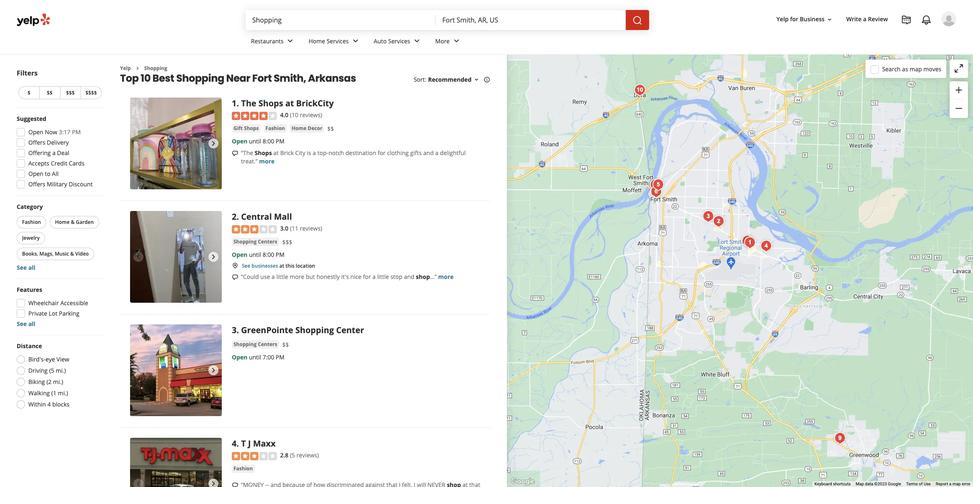Task type: locate. For each thing, give the bounding box(es) containing it.
open until 8:00 pm up see businesses link
[[232, 251, 285, 259]]

3.0 (11 reviews)
[[280, 225, 322, 233]]

decor
[[308, 125, 323, 132]]

2 . central mall
[[232, 211, 292, 223]]

mi.) right (2
[[53, 378, 63, 386]]

and
[[424, 149, 434, 157], [404, 273, 415, 281]]

the shops at brickcity link
[[241, 98, 334, 109]]

group
[[950, 81, 969, 118], [14, 115, 103, 191], [15, 203, 103, 272], [14, 286, 103, 328]]

2 shopping centers button from the top
[[232, 341, 279, 349]]

2 vertical spatial at
[[279, 262, 284, 269]]

3 . from the top
[[237, 325, 239, 336]]

16 speech v2 image
[[232, 274, 239, 281]]

shops down the 4 star rating image
[[244, 125, 259, 132]]

1 horizontal spatial fashion link
[[264, 124, 287, 133]]

as
[[903, 65, 909, 73]]

fashion for rightmost fashion button
[[266, 125, 285, 132]]

yelp left the business
[[777, 15, 789, 23]]

write a review link
[[843, 12, 892, 27]]

1 vertical spatial 8:00
[[263, 251, 274, 259]]

1 24 chevron down v2 image from the left
[[285, 36, 295, 46]]

offers
[[28, 138, 45, 146], [28, 180, 45, 188]]

2 open until 8:00 pm from the top
[[232, 251, 285, 259]]

1 vertical spatial fashion button
[[17, 216, 46, 229]]

0 horizontal spatial 24 chevron down v2 image
[[285, 36, 295, 46]]

$$$ down 3.0
[[282, 238, 292, 246]]

slideshow element for until 7:00 pm
[[130, 325, 222, 416]]

open down 3
[[232, 354, 248, 361]]

more link down "the shops
[[259, 157, 275, 165]]

1 next image from the top
[[209, 139, 219, 149]]

1 vertical spatial shopping centers button
[[232, 341, 279, 349]]

(5 down eye
[[49, 367, 54, 375]]

0 horizontal spatial yelp
[[120, 65, 131, 72]]

0 vertical spatial see all button
[[17, 264, 35, 272]]

8:00 up "the shops
[[263, 137, 274, 145]]

0 horizontal spatial fashion
[[22, 219, 41, 226]]

$$$$ button
[[81, 86, 102, 99]]

2 horizontal spatial home
[[309, 37, 325, 45]]

little left stop
[[377, 273, 389, 281]]

military
[[47, 180, 67, 188]]

for inside the at brick city is a top-notch destination for clothing gifts and a delightful treat."
[[378, 149, 386, 157]]

shopping centers link for $$$
[[232, 238, 279, 246]]

2 16 speech v2 image from the top
[[232, 482, 239, 487]]

accepts
[[28, 159, 49, 167]]

all down books,
[[28, 264, 35, 272]]

and right stop
[[404, 273, 415, 281]]

2 none field from the left
[[443, 15, 619, 25]]

see up "distance"
[[17, 320, 27, 328]]

pm for 1 . the shops at brickcity
[[276, 137, 285, 145]]

pm right the 3:17
[[72, 128, 81, 136]]

0 vertical spatial offers
[[28, 138, 45, 146]]

1 horizontal spatial central mall image
[[711, 213, 728, 230]]

a left "deal"
[[52, 149, 56, 157]]

24 chevron down v2 image inside restaurants link
[[285, 36, 295, 46]]

shopping centers link down 3 star rating image
[[232, 238, 279, 246]]

1 16 speech v2 image from the top
[[232, 150, 239, 157]]

fashion button down 2.8 star rating image
[[232, 465, 255, 473]]

next image
[[209, 139, 219, 149], [209, 366, 219, 376]]

0 vertical spatial until
[[249, 137, 261, 145]]

2 vertical spatial home
[[55, 219, 70, 226]]

use
[[261, 273, 270, 281]]

3:17
[[59, 128, 70, 136]]

0 vertical spatial previous image
[[133, 139, 144, 149]]

0 vertical spatial (5
[[49, 367, 54, 375]]

0 vertical spatial shopping centers
[[234, 238, 277, 245]]

1 vertical spatial more link
[[438, 273, 454, 281]]

maxx
[[253, 438, 276, 449]]

0 vertical spatial next image
[[209, 252, 219, 262]]

home
[[309, 37, 325, 45], [292, 125, 307, 132], [55, 219, 70, 226]]

1 vertical spatial next image
[[209, 366, 219, 376]]

zoom in image
[[954, 85, 964, 95]]

2 vertical spatial previous image
[[133, 479, 144, 487]]

0 vertical spatial shopping centers button
[[232, 238, 279, 246]]

reviews)
[[300, 111, 322, 119], [300, 225, 322, 233], [297, 452, 319, 459]]

1 previous image from the top
[[133, 139, 144, 149]]

2 . from the top
[[237, 211, 239, 223]]

fashion link
[[264, 124, 287, 133], [232, 465, 255, 473]]

services for auto services
[[388, 37, 411, 45]]

2.8
[[280, 452, 289, 459]]

reviews) for 4 . t j maxx
[[297, 452, 319, 459]]

24 chevron down v2 image inside "home services" link
[[351, 36, 361, 46]]

central mall link
[[241, 211, 292, 223]]

1 vertical spatial shopping centers link
[[232, 341, 279, 349]]

1 vertical spatial map
[[953, 482, 961, 486]]

4 . from the top
[[237, 438, 239, 449]]

& left video on the left bottom
[[70, 250, 74, 257]]

see all for features
[[17, 320, 35, 328]]

bookish - an indie shop for folks who read image
[[648, 183, 665, 200]]

2 shopping centers link from the top
[[232, 341, 279, 349]]

pm up brick
[[276, 137, 285, 145]]

eye
[[46, 355, 55, 363]]

None field
[[252, 15, 429, 25], [443, 15, 619, 25]]

fashion down 4.0
[[266, 125, 285, 132]]

until up "the shops
[[249, 137, 261, 145]]

see all button for features
[[17, 320, 35, 328]]

$$ right decor
[[328, 125, 334, 133]]

bird's-eye view
[[28, 355, 69, 363]]

yelp left 16 chevron right v2 image
[[120, 65, 131, 72]]

0 vertical spatial fashion
[[266, 125, 285, 132]]

t j maxx link
[[241, 438, 276, 449]]

for right nice
[[363, 273, 371, 281]]

use
[[924, 482, 931, 486]]

search
[[883, 65, 901, 73]]

1 vertical spatial open until 8:00 pm
[[232, 251, 285, 259]]

until for greenpointe
[[249, 354, 261, 361]]

2 centers from the top
[[258, 341, 277, 348]]

shopping centers link up open until 7:00 pm
[[232, 341, 279, 349]]

until for central
[[249, 251, 261, 259]]

offers up the "offering"
[[28, 138, 45, 146]]

1 little from the left
[[276, 273, 288, 281]]

at brick city is a top-notch destination for clothing gifts and a delightful treat."
[[241, 149, 466, 165]]

0 horizontal spatial home
[[55, 219, 70, 226]]

home down the find field
[[309, 37, 325, 45]]

0 vertical spatial mi.)
[[56, 367, 66, 375]]

and right gifts
[[424, 149, 434, 157]]

1 until from the top
[[249, 137, 261, 145]]

shopping down 3 star rating image
[[234, 238, 257, 245]]

open until 7:00 pm
[[232, 354, 285, 361]]

1 vertical spatial (5
[[290, 452, 295, 459]]

offers military discount
[[28, 180, 93, 188]]

1 next image from the top
[[209, 252, 219, 262]]

data
[[866, 482, 874, 486]]

2 next image from the top
[[209, 366, 219, 376]]

0 vertical spatial 4
[[47, 400, 51, 408]]

None search field
[[246, 10, 651, 30]]

2 offers from the top
[[28, 180, 45, 188]]

open for 3
[[232, 354, 248, 361]]

1 horizontal spatial map
[[953, 482, 961, 486]]

home for home decor
[[292, 125, 307, 132]]

zoom out image
[[954, 104, 964, 114]]

24 chevron down v2 image right auto services
[[412, 36, 422, 46]]

1 horizontal spatial little
[[377, 273, 389, 281]]

more down "the shops
[[259, 157, 275, 165]]

3 until from the top
[[249, 354, 261, 361]]

0 vertical spatial fashion button
[[264, 124, 287, 133]]

offers down open to all
[[28, 180, 45, 188]]

24 chevron down v2 image for restaurants
[[285, 36, 295, 46]]

auto
[[374, 37, 387, 45]]

it's
[[341, 273, 349, 281]]

see all button for category
[[17, 264, 35, 272]]

see all down private
[[17, 320, 35, 328]]

shopping centers for $$$
[[234, 238, 277, 245]]

0 vertical spatial 8:00
[[263, 137, 274, 145]]

a right report
[[950, 482, 952, 486]]

fashion link down 4.0
[[264, 124, 287, 133]]

error
[[962, 482, 971, 486]]

fort
[[252, 72, 272, 85]]

option group
[[14, 342, 103, 411]]

$$ left $$$ button
[[47, 89, 53, 96]]

shops right "the
[[255, 149, 272, 157]]

greenpointe
[[241, 325, 293, 336]]

&
[[71, 219, 75, 226], [70, 250, 74, 257]]

at left this
[[279, 262, 284, 269]]

shopping centers for $$
[[234, 341, 277, 348]]

squash blossom company image
[[632, 82, 649, 98]]

shopping centers button up open until 7:00 pm
[[232, 341, 279, 349]]

reviews) right 2.8
[[297, 452, 319, 459]]

fashion button up the jewelry
[[17, 216, 46, 229]]

open for 2
[[232, 251, 248, 259]]

j
[[248, 438, 251, 449]]

2 services from the left
[[388, 37, 411, 45]]

0 horizontal spatial 24 chevron down v2 image
[[351, 36, 361, 46]]

.
[[237, 98, 239, 109], [237, 211, 239, 223], [237, 325, 239, 336], [237, 438, 239, 449]]

2 vertical spatial fashion button
[[232, 465, 255, 473]]

previous image
[[133, 139, 144, 149], [133, 252, 144, 262], [133, 479, 144, 487]]

0 horizontal spatial $$$
[[66, 89, 75, 96]]

1 horizontal spatial and
[[424, 149, 434, 157]]

for left clothing
[[378, 149, 386, 157]]

8:00 for mall
[[263, 251, 274, 259]]

map region
[[483, 0, 974, 487]]

1 vertical spatial 4
[[232, 438, 237, 449]]

0 vertical spatial next image
[[209, 139, 219, 149]]

$$ down the 3 . greenpointe shopping center
[[282, 341, 289, 349]]

mi.) down "view" on the bottom left of page
[[56, 367, 66, 375]]

wheelchair accessible
[[28, 299, 88, 307]]

none field the find
[[252, 15, 429, 25]]

fashion down category in the top left of the page
[[22, 219, 41, 226]]

see all for category
[[17, 264, 35, 272]]

services right 'auto'
[[388, 37, 411, 45]]

and inside the at brick city is a top-notch destination for clothing gifts and a delightful treat."
[[424, 149, 434, 157]]

home services link
[[302, 30, 367, 54]]

open until 8:00 pm up "the shops
[[232, 137, 285, 145]]

google
[[888, 482, 902, 486]]

centers down 3 star rating image
[[258, 238, 277, 245]]

. left central
[[237, 211, 239, 223]]

map for error
[[953, 482, 961, 486]]

$$$ left $$$$
[[66, 89, 75, 96]]

16 speech v2 image left "the
[[232, 150, 239, 157]]

1 vertical spatial see all button
[[17, 320, 35, 328]]

mi.) for walking (1 mi.)
[[58, 389, 68, 397]]

shopping centers
[[234, 238, 277, 245], [234, 341, 277, 348]]

8:00
[[263, 137, 274, 145], [263, 251, 274, 259]]

delightful
[[440, 149, 466, 157]]

pm for 3 . greenpointe shopping center
[[276, 354, 285, 361]]

near
[[226, 72, 250, 85]]

2 until from the top
[[249, 251, 261, 259]]

reviews) for 1 . the shops at brickcity
[[300, 111, 322, 119]]

brickcity
[[296, 98, 334, 109]]

1 vertical spatial reviews)
[[300, 225, 322, 233]]

2 horizontal spatial fashion
[[266, 125, 285, 132]]

beauty's boutique image
[[740, 233, 756, 249]]

1 open until 8:00 pm from the top
[[232, 137, 285, 145]]

0 vertical spatial yelp
[[777, 15, 789, 23]]

4 down walking (1 mi.)
[[47, 400, 51, 408]]

see all
[[17, 264, 35, 272], [17, 320, 35, 328]]

private lot parking
[[28, 310, 79, 317]]

. left greenpointe
[[237, 325, 239, 336]]

1 horizontal spatial $$
[[282, 341, 289, 349]]

moves
[[924, 65, 942, 73]]

0 vertical spatial map
[[910, 65, 922, 73]]

0 horizontal spatial fashion button
[[17, 216, 46, 229]]

0 vertical spatial for
[[791, 15, 799, 23]]

fashion down 2.8 star rating image
[[234, 465, 253, 472]]

0 vertical spatial and
[[424, 149, 434, 157]]

home inside business categories element
[[309, 37, 325, 45]]

8:00 for shops
[[263, 137, 274, 145]]

of
[[919, 482, 923, 486]]

1 24 chevron down v2 image from the left
[[351, 36, 361, 46]]

all down private
[[28, 320, 35, 328]]

2 all from the top
[[28, 320, 35, 328]]

16 speech v2 image
[[232, 150, 239, 157], [232, 482, 239, 487]]

1 vertical spatial previous image
[[133, 252, 144, 262]]

keyboard
[[815, 482, 833, 486]]

2 see all button from the top
[[17, 320, 35, 328]]

Near text field
[[443, 15, 619, 25]]

$$
[[47, 89, 53, 96], [328, 125, 334, 133], [282, 341, 289, 349]]

1 vertical spatial fashion
[[22, 219, 41, 226]]

2 shopping centers from the top
[[234, 341, 277, 348]]

until left 7:00
[[249, 354, 261, 361]]

google image
[[509, 476, 537, 487]]

1 vertical spatial centers
[[258, 341, 277, 348]]

1 vertical spatial home
[[292, 125, 307, 132]]

0 vertical spatial shopping centers link
[[232, 238, 279, 246]]

1 all from the top
[[28, 264, 35, 272]]

0 vertical spatial reviews)
[[300, 111, 322, 119]]

a
[[864, 15, 867, 23], [313, 149, 316, 157], [435, 149, 439, 157], [52, 149, 56, 157], [272, 273, 275, 281], [373, 273, 376, 281], [950, 482, 952, 486]]

2 24 chevron down v2 image from the left
[[412, 36, 422, 46]]

1
[[232, 98, 237, 109]]

2 horizontal spatial $$
[[328, 125, 334, 133]]

2 vertical spatial fashion
[[234, 465, 253, 472]]

0 horizontal spatial $$
[[47, 89, 53, 96]]

1 slideshow element from the top
[[130, 98, 222, 190]]

shopping right 16 chevron right v2 image
[[144, 65, 167, 72]]

see all button down private
[[17, 320, 35, 328]]

yelp for yelp link
[[120, 65, 131, 72]]

fashion link down 2.8 star rating image
[[232, 465, 255, 473]]

at left brick
[[274, 149, 279, 157]]

2 8:00 from the top
[[263, 251, 274, 259]]

more right ..."
[[438, 273, 454, 281]]

yelp inside 'button'
[[777, 15, 789, 23]]

map left error
[[953, 482, 961, 486]]

1 horizontal spatial more link
[[438, 273, 454, 281]]

walking
[[28, 389, 50, 397]]

open up 16 marker v2 image
[[232, 251, 248, 259]]

$$$ button
[[60, 86, 81, 99]]

1 shopping centers button from the top
[[232, 238, 279, 246]]

shops up 4.0
[[259, 98, 283, 109]]

1 horizontal spatial 24 chevron down v2 image
[[452, 36, 462, 46]]

1 none field from the left
[[252, 15, 429, 25]]

1 vertical spatial at
[[274, 149, 279, 157]]

services down the find field
[[327, 37, 349, 45]]

1 vertical spatial and
[[404, 273, 415, 281]]

1 shopping centers link from the top
[[232, 238, 279, 246]]

mi.)
[[56, 367, 66, 375], [53, 378, 63, 386], [58, 389, 68, 397]]

24 chevron down v2 image left 'auto'
[[351, 36, 361, 46]]

0 horizontal spatial more link
[[259, 157, 275, 165]]

t j maxx image
[[758, 238, 775, 254]]

centers up 7:00
[[258, 341, 277, 348]]

2 little from the left
[[377, 273, 389, 281]]

24 chevron down v2 image
[[351, 36, 361, 46], [452, 36, 462, 46]]

little down see businesses at this location
[[276, 273, 288, 281]]

is
[[307, 149, 311, 157]]

christina o. image
[[942, 11, 957, 26]]

(1
[[51, 389, 56, 397]]

shopping centers button
[[232, 238, 279, 246], [232, 341, 279, 349]]

books,
[[22, 250, 38, 257]]

0 vertical spatial &
[[71, 219, 75, 226]]

business categories element
[[244, 30, 957, 54]]

restaurants link
[[244, 30, 302, 54]]

1 centers from the top
[[258, 238, 277, 245]]

0 horizontal spatial services
[[327, 37, 349, 45]]

16 marker v2 image
[[232, 262, 239, 269]]

best
[[153, 72, 174, 85]]

2 vertical spatial reviews)
[[297, 452, 319, 459]]

2 vertical spatial shops
[[255, 149, 272, 157]]

. left t
[[237, 438, 239, 449]]

the shops at brickcity image
[[742, 234, 759, 251]]

0 horizontal spatial at
[[274, 149, 279, 157]]

$$$
[[66, 89, 75, 96], [282, 238, 292, 246]]

1 see all button from the top
[[17, 264, 35, 272]]

home down 4.0 (10 reviews)
[[292, 125, 307, 132]]

16 speech v2 image down 2.8 star rating image
[[232, 482, 239, 487]]

more down this
[[290, 273, 304, 281]]

. left the
[[237, 98, 239, 109]]

centers
[[258, 238, 277, 245], [258, 341, 277, 348]]

a right write
[[864, 15, 867, 23]]

24 chevron down v2 image right the restaurants
[[285, 36, 295, 46]]

1 vertical spatial for
[[378, 149, 386, 157]]

16 chevron down v2 image
[[827, 16, 833, 23]]

0 vertical spatial $$
[[47, 89, 53, 96]]

little
[[276, 273, 288, 281], [377, 273, 389, 281]]

0 vertical spatial see all
[[17, 264, 35, 272]]

shopping centers button down 3 star rating image
[[232, 238, 279, 246]]

0 vertical spatial 16 speech v2 image
[[232, 150, 239, 157]]

1 shopping centers from the top
[[234, 238, 277, 245]]

$$$ inside button
[[66, 89, 75, 96]]

0 horizontal spatial 4
[[47, 400, 51, 408]]

8:00 up businesses
[[263, 251, 274, 259]]

a inside group
[[52, 149, 56, 157]]

top 10 best shopping near fort smith, arkansas
[[120, 72, 356, 85]]

fashion inside group
[[22, 219, 41, 226]]

0 vertical spatial more link
[[259, 157, 275, 165]]

mi.) for driving (5 mi.)
[[56, 367, 66, 375]]

2 vertical spatial mi.)
[[58, 389, 68, 397]]

home inside group
[[55, 219, 70, 226]]

reviews) down brickcity
[[300, 111, 322, 119]]

shops inside button
[[244, 125, 259, 132]]

group containing category
[[15, 203, 103, 272]]

destination
[[346, 149, 376, 157]]

1 horizontal spatial for
[[378, 149, 386, 157]]

1 vertical spatial all
[[28, 320, 35, 328]]

terms of use
[[907, 482, 931, 486]]

search as map moves
[[883, 65, 942, 73]]

1 services from the left
[[327, 37, 349, 45]]

1 vertical spatial see all
[[17, 320, 35, 328]]

projects image
[[902, 15, 912, 25]]

1 vertical spatial mi.)
[[53, 378, 63, 386]]

1 horizontal spatial (5
[[290, 452, 295, 459]]

city
[[295, 149, 306, 157]]

1 . from the top
[[237, 98, 239, 109]]

1 vertical spatial &
[[70, 250, 74, 257]]

3 slideshow element from the top
[[130, 325, 222, 416]]

central mall image
[[130, 211, 222, 303], [711, 213, 728, 230]]

& left garden
[[71, 219, 75, 226]]

24 chevron down v2 image inside auto services link
[[412, 36, 422, 46]]

2 24 chevron down v2 image from the left
[[452, 36, 462, 46]]

mi.) right (1
[[58, 389, 68, 397]]

offers delivery
[[28, 138, 69, 146]]

1 horizontal spatial at
[[279, 262, 284, 269]]

shopping centers up open until 7:00 pm
[[234, 341, 277, 348]]

2 slideshow element from the top
[[130, 211, 222, 303]]

private
[[28, 310, 47, 317]]

0 horizontal spatial little
[[276, 273, 288, 281]]

0 vertical spatial $$$
[[66, 89, 75, 96]]

1 8:00 from the top
[[263, 137, 274, 145]]

1 offers from the top
[[28, 138, 45, 146]]

fashion button down 4.0
[[264, 124, 287, 133]]

24 chevron down v2 image
[[285, 36, 295, 46], [412, 36, 422, 46]]

home decor
[[292, 125, 323, 132]]

1 vertical spatial shopping centers
[[234, 341, 277, 348]]

see for features
[[17, 320, 27, 328]]

fashion
[[266, 125, 285, 132], [22, 219, 41, 226], [234, 465, 253, 472]]

next image
[[209, 252, 219, 262], [209, 479, 219, 487]]

slideshow element
[[130, 98, 222, 190], [130, 211, 222, 303], [130, 325, 222, 416], [130, 438, 222, 487]]

shopping centers down 3 star rating image
[[234, 238, 277, 245]]

(5 for mi.)
[[49, 367, 54, 375]]

at up the (10 at the left top of the page
[[285, 98, 294, 109]]

location
[[296, 262, 315, 269]]

0 vertical spatial at
[[285, 98, 294, 109]]

serendipity consignment boutique image
[[832, 430, 849, 447]]

2 see all from the top
[[17, 320, 35, 328]]

video
[[75, 250, 89, 257]]

within
[[28, 400, 46, 408]]

2 previous image from the top
[[133, 252, 144, 262]]

until up see businesses link
[[249, 251, 261, 259]]

24 chevron down v2 image right more
[[452, 36, 462, 46]]

0 vertical spatial all
[[28, 264, 35, 272]]

2 vertical spatial until
[[249, 354, 261, 361]]

4 left t
[[232, 438, 237, 449]]

pm for 2 . central mall
[[276, 251, 285, 259]]

1 see all from the top
[[17, 264, 35, 272]]

0 vertical spatial open until 8:00 pm
[[232, 137, 285, 145]]

pm right 7:00
[[276, 354, 285, 361]]

for left the business
[[791, 15, 799, 23]]

1 vertical spatial until
[[249, 251, 261, 259]]

next image for until 7:00 pm
[[209, 366, 219, 376]]

map right as in the top of the page
[[910, 65, 922, 73]]

features
[[17, 286, 42, 294]]

map
[[910, 65, 922, 73], [953, 482, 961, 486]]

home left garden
[[55, 219, 70, 226]]

16 speech v2 image for the shops at brickcity image
[[232, 150, 239, 157]]

books, mags, music & video
[[22, 250, 89, 257]]

search image
[[633, 15, 643, 25]]

24 chevron down v2 image inside more link
[[452, 36, 462, 46]]

"the
[[241, 149, 253, 157]]

. for 4
[[237, 438, 239, 449]]

1 horizontal spatial fashion
[[234, 465, 253, 472]]



Task type: describe. For each thing, give the bounding box(es) containing it.
yelp link
[[120, 65, 131, 72]]

$$$$
[[85, 89, 97, 96]]

0 vertical spatial fashion link
[[264, 124, 287, 133]]

(10
[[290, 111, 299, 119]]

a right nice
[[373, 273, 376, 281]]

offers for offers delivery
[[28, 138, 45, 146]]

stop
[[391, 273, 403, 281]]

offers for offers military discount
[[28, 180, 45, 188]]

previous image
[[133, 366, 144, 376]]

mi.) for biking (2 mi.)
[[53, 378, 63, 386]]

home for home services
[[309, 37, 325, 45]]

honestly
[[317, 273, 340, 281]]

(2
[[46, 378, 52, 386]]

Find text field
[[252, 15, 429, 25]]

shopping right best
[[176, 72, 224, 85]]

1 horizontal spatial $$$
[[282, 238, 292, 246]]

the shops at brickcity image
[[130, 98, 222, 190]]

home services
[[309, 37, 349, 45]]

business
[[800, 15, 825, 23]]

2 horizontal spatial at
[[285, 98, 294, 109]]

until for the
[[249, 137, 261, 145]]

fashion for leftmost fashion button
[[22, 219, 41, 226]]

previous image for 1
[[133, 139, 144, 149]]

credit
[[51, 159, 67, 167]]

all for category
[[28, 264, 35, 272]]

group containing suggested
[[14, 115, 103, 191]]

a right use
[[272, 273, 275, 281]]

open down accepts
[[28, 170, 43, 178]]

16 chevron down v2 image
[[473, 76, 480, 83]]

shopping link
[[144, 65, 167, 72]]

3 star rating image
[[232, 225, 277, 234]]

24 chevron down v2 image for auto services
[[412, 36, 422, 46]]

cards
[[69, 159, 85, 167]]

offering
[[28, 149, 51, 157]]

16 info v2 image
[[484, 76, 491, 83]]

1 horizontal spatial fashion button
[[232, 465, 255, 473]]

group containing features
[[14, 286, 103, 328]]

top
[[120, 72, 139, 85]]

accessible
[[60, 299, 88, 307]]

expand map image
[[954, 63, 964, 73]]

terms
[[907, 482, 918, 486]]

arkansas
[[308, 72, 356, 85]]

& inside button
[[71, 219, 75, 226]]

4 star rating image
[[232, 112, 277, 120]]

more
[[436, 37, 450, 45]]

10
[[141, 72, 151, 85]]

yelp for yelp for business
[[777, 15, 789, 23]]

yelp for business
[[777, 15, 825, 23]]

4.0 (10 reviews)
[[280, 111, 322, 119]]

2
[[232, 211, 237, 223]]

a left delightful
[[435, 149, 439, 157]]

shops for "the shops
[[255, 149, 272, 157]]

driving
[[28, 367, 48, 375]]

offering a deal
[[28, 149, 69, 157]]

2 vertical spatial for
[[363, 273, 371, 281]]

(11
[[290, 225, 299, 233]]

notifications image
[[922, 15, 932, 25]]

greenpointe shopping center image
[[700, 208, 717, 225]]

review
[[869, 15, 889, 23]]

filters
[[17, 68, 38, 78]]

next image for "the
[[209, 139, 219, 149]]

option group containing distance
[[14, 342, 103, 411]]

wheelchair
[[28, 299, 59, 307]]

2.8 star rating image
[[232, 452, 277, 460]]

open for 1
[[232, 137, 248, 145]]

centers for $$$
[[258, 238, 277, 245]]

top-
[[318, 149, 329, 157]]

delivery
[[47, 138, 69, 146]]

home & garden button
[[50, 216, 99, 229]]

books, mags, music & video button
[[17, 248, 94, 260]]

0 horizontal spatial more
[[259, 157, 275, 165]]

shopping centers button for $$
[[232, 341, 279, 349]]

t
[[241, 438, 246, 449]]

home for home & garden
[[55, 219, 70, 226]]

16 chevron right v2 image
[[134, 65, 141, 72]]

centers for $$
[[258, 341, 277, 348]]

2 horizontal spatial fashion button
[[264, 124, 287, 133]]

brick
[[280, 149, 294, 157]]

shopping centers link for $$
[[232, 341, 279, 349]]

keyboard shortcuts
[[815, 482, 851, 486]]

slideshow element for "the
[[130, 98, 222, 190]]

open until 8:00 pm for central
[[232, 251, 285, 259]]

0 horizontal spatial central mall image
[[130, 211, 222, 303]]

©2023
[[875, 482, 887, 486]]

& inside "button"
[[70, 250, 74, 257]]

. for 3
[[237, 325, 239, 336]]

designer again consignment image
[[648, 176, 665, 193]]

1 horizontal spatial more
[[290, 273, 304, 281]]

user actions element
[[770, 10, 969, 62]]

3 previous image from the top
[[133, 479, 144, 487]]

1 horizontal spatial 4
[[232, 438, 237, 449]]

central
[[241, 211, 272, 223]]

belle starr antique mall image
[[650, 176, 667, 193]]

parking
[[59, 310, 79, 317]]

7:00
[[263, 354, 274, 361]]

more link for shops
[[259, 157, 275, 165]]

center
[[336, 325, 364, 336]]

blocks
[[52, 400, 70, 408]]

distance
[[17, 342, 42, 350]]

open down suggested
[[28, 128, 43, 136]]

previous image for 2
[[133, 252, 144, 262]]

clothing
[[387, 149, 409, 157]]

map data ©2023 google
[[856, 482, 902, 486]]

at inside the at brick city is a top-notch destination for clothing gifts and a delightful treat."
[[274, 149, 279, 157]]

keyboard shortcuts button
[[815, 481, 851, 487]]

see for category
[[17, 264, 27, 272]]

24 chevron down v2 image for more
[[452, 36, 462, 46]]

home decor button
[[290, 124, 324, 133]]

$$ button
[[39, 86, 60, 99]]

home decor link
[[290, 124, 324, 133]]

none field near
[[443, 15, 619, 25]]

(5 for reviews)
[[290, 452, 295, 459]]

see businesses at this location
[[242, 262, 315, 269]]

reviews) for 2 . central mall
[[300, 225, 322, 233]]

more link for mall
[[438, 273, 454, 281]]

sort:
[[414, 76, 427, 84]]

pm inside group
[[72, 128, 81, 136]]

$$ inside button
[[47, 89, 53, 96]]

report
[[936, 482, 949, 486]]

write
[[847, 15, 862, 23]]

for inside 'button'
[[791, 15, 799, 23]]

"could
[[241, 273, 259, 281]]

report a map error
[[936, 482, 971, 486]]

shopping left center
[[296, 325, 334, 336]]

3.0
[[280, 225, 289, 233]]

the
[[241, 98, 256, 109]]

all for features
[[28, 320, 35, 328]]

yelp for business button
[[774, 12, 837, 27]]

2 vertical spatial $$
[[282, 341, 289, 349]]

open until 8:00 pm for the
[[232, 137, 285, 145]]

16 speech v2 image for t j maxx image
[[232, 482, 239, 487]]

jewelry
[[22, 234, 40, 242]]

4.0
[[280, 111, 289, 119]]

shops for gift shops
[[244, 125, 259, 132]]

"could use a little more but honestly it's nice for a little stop and shop ..." more
[[241, 273, 454, 281]]

1 . the shops at brickcity
[[232, 98, 334, 109]]

map for moves
[[910, 65, 922, 73]]

. for 2
[[237, 211, 239, 223]]

24 chevron down v2 image for home services
[[351, 36, 361, 46]]

0 horizontal spatial and
[[404, 273, 415, 281]]

fashion for fashion button to the middle
[[234, 465, 253, 472]]

$ button
[[18, 86, 39, 99]]

4 . t j maxx
[[232, 438, 276, 449]]

biking
[[28, 378, 45, 386]]

0 vertical spatial shops
[[259, 98, 283, 109]]

services for home services
[[327, 37, 349, 45]]

walking (1 mi.)
[[28, 389, 68, 397]]

notch
[[329, 149, 344, 157]]

biking (2 mi.)
[[28, 378, 63, 386]]

see right 16 marker v2 image
[[242, 262, 250, 269]]

3 . greenpointe shopping center
[[232, 325, 364, 336]]

a right is
[[313, 149, 316, 157]]

gifts
[[411, 149, 422, 157]]

map
[[856, 482, 864, 486]]

2 next image from the top
[[209, 479, 219, 487]]

recommended
[[428, 76, 472, 84]]

treat."
[[241, 157, 258, 165]]

suggested
[[17, 115, 46, 123]]

"the shops
[[241, 149, 272, 157]]

slideshow element for "could use a little more but honestly it's nice for a little stop and
[[130, 211, 222, 303]]

nice
[[351, 273, 362, 281]]

within 4 blocks
[[28, 400, 70, 408]]

. for 1
[[237, 98, 239, 109]]

t j maxx image
[[130, 438, 222, 487]]

greenpointe shopping center image
[[130, 325, 222, 416]]

shopping centers button for $$$
[[232, 238, 279, 246]]

2 horizontal spatial more
[[438, 273, 454, 281]]

shopping down 3
[[234, 341, 257, 348]]

view
[[57, 355, 69, 363]]

4 slideshow element from the top
[[130, 438, 222, 487]]

0 horizontal spatial fashion link
[[232, 465, 255, 473]]

category
[[17, 203, 43, 211]]



Task type: vqa. For each thing, say whether or not it's contained in the screenshot.
middle "Parmesan"
no



